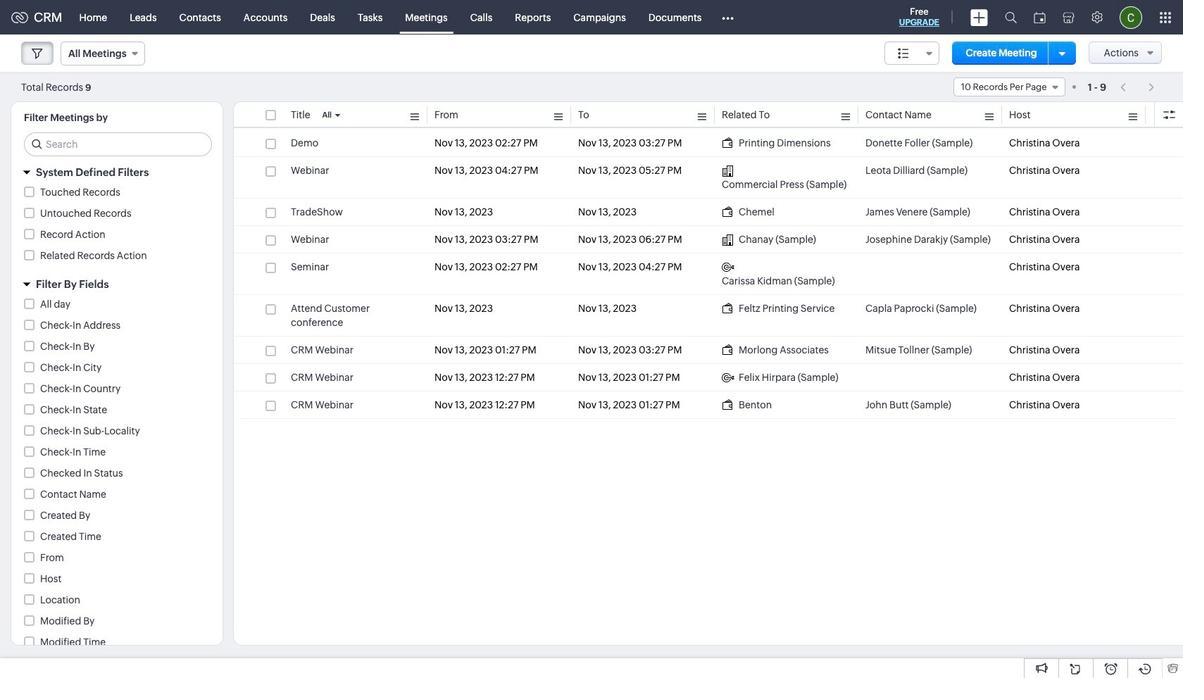 Task type: vqa. For each thing, say whether or not it's contained in the screenshot.
Signals "icon"
no



Task type: describe. For each thing, give the bounding box(es) containing it.
logo image
[[11, 12, 28, 23]]

calendar image
[[1035, 12, 1047, 23]]

profile image
[[1121, 6, 1143, 29]]

profile element
[[1112, 0, 1152, 34]]

create menu image
[[971, 9, 989, 26]]

Other Modules field
[[714, 6, 744, 29]]



Task type: locate. For each thing, give the bounding box(es) containing it.
create menu element
[[963, 0, 997, 34]]

None field
[[61, 42, 145, 66], [885, 42, 940, 65], [954, 78, 1066, 97], [61, 42, 145, 66], [954, 78, 1066, 97]]

row group
[[234, 130, 1184, 419]]

navigation
[[1114, 77, 1163, 97]]

search element
[[997, 0, 1026, 35]]

Search text field
[[25, 133, 211, 156]]

search image
[[1006, 11, 1018, 23]]

size image
[[898, 47, 910, 60]]

none field size
[[885, 42, 940, 65]]



